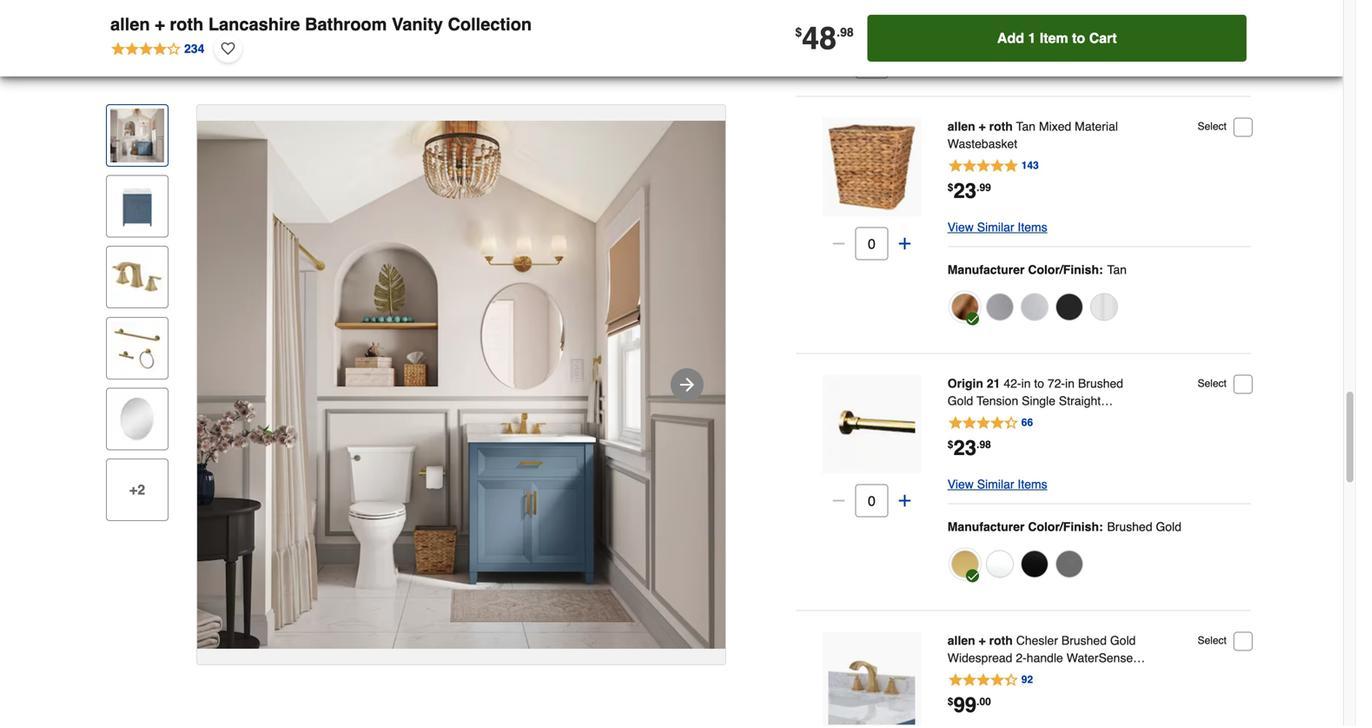 Task type: vqa. For each thing, say whether or not it's contained in the screenshot.
first View Similar Items from the bottom of the page
yes



Task type: describe. For each thing, give the bounding box(es) containing it.
view similar items button for $ 23 . 98
[[948, 474, 1047, 495]]

23 for $ 23 . 98
[[953, 436, 977, 460]]

42-in to 72-in brushed gold tension single straight adjustable shower curtain rod
[[948, 377, 1123, 425]]

handle
[[1027, 651, 1063, 665]]

: for $ 23 . 99
[[1099, 263, 1103, 277]]

manufacturer for $ 23 . 99
[[948, 263, 1025, 277]]

allen + roth bathroom sets  - thumbnail2 image
[[110, 179, 164, 233]]

quickview image for $ 23 . 99
[[863, 159, 880, 176]]

98 for 48
[[840, 25, 854, 39]]

lancashire
[[208, 14, 300, 34]]

view similar items for $ 23 . 99
[[948, 220, 1047, 234]]

brushed nickel image
[[1055, 550, 1083, 578]]

234
[[184, 41, 204, 55]]

$ for $ 23 . 99
[[948, 182, 953, 194]]

origin 21
[[948, 377, 1000, 390]]

allen + roth bathroom sets  - thumbnail image
[[110, 109, 164, 162]]

add 1 item to cart button
[[868, 15, 1247, 62]]

tension
[[977, 394, 1018, 408]]

$ for $ 23 . 98
[[948, 439, 953, 451]]

66
[[1021, 417, 1033, 429]]

0 vertical spatial +
[[155, 14, 165, 34]]

to inside 42-in to 72-in brushed gold tension single straight adjustable shower curtain rod
[[1034, 377, 1044, 390]]

allen + roth for 99
[[948, 634, 1013, 648]]

+2
[[129, 482, 145, 498]]

view similar items for $ 23 . 98
[[948, 477, 1047, 491]]

allen for 99
[[948, 634, 975, 648]]

quickview image
[[863, 673, 880, 690]]

matte black image
[[1055, 293, 1083, 321]]

$ 23 . 98
[[948, 436, 991, 460]]

allen for 23
[[948, 119, 975, 133]]

allen + roth bathroom sets  - thumbnail3 image
[[110, 250, 164, 304]]

$ 99 . 00
[[948, 693, 991, 717]]

1 in from the left
[[1021, 377, 1031, 390]]

color/finish for $ 23 . 99
[[1028, 263, 1099, 277]]

widespread
[[948, 651, 1012, 665]]

48
[[802, 20, 837, 56]]

matte black image
[[1021, 550, 1048, 578]]

143
[[1021, 159, 1039, 172]]

add 1 item to cart
[[997, 30, 1117, 46]]

straight
[[1059, 394, 1101, 408]]

to inside button
[[1072, 30, 1085, 46]]

2 plus image from the top
[[896, 492, 913, 509]]

0 vertical spatial allen
[[110, 14, 150, 34]]

1 stepper number input field with increment and decrement buttons number field from the top
[[855, 46, 888, 79]]

4.1 stars image
[[110, 39, 205, 58]]

4.8 stars image
[[948, 158, 1040, 175]]

. for $ 23 . 99
[[977, 182, 979, 194]]

. for $ 48 . 98
[[837, 25, 840, 39]]

+ for 23
[[979, 119, 986, 133]]

98 for 23
[[979, 439, 991, 451]]

roth for 23
[[989, 119, 1013, 133]]

bathroom inside 'chesler brushed gold widespread 2-handle watersense bathroom sink faucet with drain'
[[948, 668, 1000, 682]]

: for $ 23 . 98
[[1099, 520, 1103, 534]]

+2 button
[[106, 459, 169, 521]]

vanity
[[392, 14, 443, 34]]

collection
[[448, 14, 532, 34]]

sink
[[1004, 668, 1027, 682]]

1 view similar items button from the top
[[948, 35, 1047, 56]]

. for $ 23 . 98
[[977, 439, 979, 451]]

adjustable
[[948, 411, 1004, 425]]

allen + roth bathroom sets  - thumbnail4 image
[[110, 321, 164, 375]]

92
[[1021, 674, 1033, 686]]

faucet
[[1031, 668, 1068, 682]]

gold inside 42-in to 72-in brushed gold tension single straight adjustable shower curtain rod
[[948, 394, 973, 408]]

single
[[1022, 394, 1056, 408]]

1 similar from the top
[[977, 39, 1014, 53]]

roth for 99
[[989, 634, 1013, 648]]

similar for $ 23 . 98
[[977, 477, 1014, 491]]

$ 23 . 99
[[948, 179, 991, 203]]

1 view similar items from the top
[[948, 39, 1047, 53]]

tan inside tan mixed material wastebasket
[[1016, 119, 1036, 133]]

tan image
[[951, 293, 979, 321]]

1 items from the top
[[1018, 39, 1047, 53]]

items for $ 23 . 99
[[1018, 220, 1047, 234]]

wastebasket
[[948, 137, 1017, 151]]

stepper number input field with increment and decrement buttons number field for $ 23 . 99
[[855, 227, 888, 260]]



Task type: locate. For each thing, give the bounding box(es) containing it.
0 vertical spatial brushed
[[1078, 377, 1123, 390]]

in
[[1021, 377, 1031, 390], [1065, 377, 1075, 390]]

.
[[837, 25, 840, 39], [977, 182, 979, 194], [977, 439, 979, 451], [977, 696, 979, 708]]

roth up '234' at left
[[170, 14, 203, 34]]

98 inside $ 48 . 98
[[840, 25, 854, 39]]

allen + roth lancashire bathroom vanity collection
[[110, 14, 532, 34]]

drain
[[1096, 668, 1125, 682]]

. inside $ 23 . 98
[[977, 439, 979, 451]]

0 horizontal spatial tan
[[1016, 119, 1036, 133]]

0 vertical spatial items
[[1018, 39, 1047, 53]]

allen up the wastebasket
[[948, 119, 975, 133]]

stepper number input field with increment and decrement buttons number field right $ 48 . 98 on the right top
[[855, 46, 888, 79]]

2 vertical spatial allen
[[948, 634, 975, 648]]

roth up the wastebasket
[[989, 119, 1013, 133]]

2 vertical spatial view similar items
[[948, 477, 1047, 491]]

1 quickview image from the top
[[863, 159, 880, 176]]

$ 48 . 98
[[795, 20, 854, 56]]

view similar items button
[[948, 35, 1047, 56], [948, 217, 1047, 238], [948, 474, 1047, 495]]

quickview image
[[863, 159, 880, 176], [863, 416, 880, 433]]

23 down 4.8 stars image
[[953, 179, 977, 203]]

3 similar from the top
[[977, 477, 1014, 491]]

2 4.4 stars image from the top
[[948, 672, 1034, 690]]

0 horizontal spatial 99
[[953, 693, 977, 717]]

0 vertical spatial stepper number input field with increment and decrement buttons number field
[[855, 46, 888, 79]]

. for $ 99 . 00
[[977, 696, 979, 708]]

2 vertical spatial view
[[948, 477, 974, 491]]

0 horizontal spatial in
[[1021, 377, 1031, 390]]

99 down 4.8 stars image
[[979, 182, 991, 194]]

allen up 4.1 stars image
[[110, 14, 150, 34]]

1 horizontal spatial 98
[[979, 439, 991, 451]]

1 vertical spatial 23
[[953, 436, 977, 460]]

allen + roth up widespread
[[948, 634, 1013, 648]]

similar
[[977, 39, 1014, 53], [977, 220, 1014, 234], [977, 477, 1014, 491]]

0 vertical spatial allen + roth
[[948, 119, 1013, 133]]

to left "72-"
[[1034, 377, 1044, 390]]

tan mixed material wastebasket
[[948, 119, 1118, 151]]

1 : from the top
[[1099, 263, 1103, 277]]

+ up the wastebasket
[[979, 119, 986, 133]]

bathroom down widespread
[[948, 668, 1000, 682]]

2 quickview image from the top
[[863, 416, 880, 433]]

2 view similar items button from the top
[[948, 217, 1047, 238]]

23 for $ 23 . 99
[[953, 179, 977, 203]]

$ for $ 48 . 98
[[795, 25, 802, 39]]

1 manufacturer from the top
[[948, 263, 1025, 277]]

view down $ 23 . 98
[[948, 477, 974, 491]]

2 : from the top
[[1099, 520, 1103, 534]]

origin
[[948, 377, 983, 390]]

tan left mixed
[[1016, 119, 1036, 133]]

chesler
[[1016, 634, 1058, 648]]

view down $ 23 . 99 on the right top of the page
[[948, 220, 974, 234]]

3 view from the top
[[948, 477, 974, 491]]

72-
[[1048, 377, 1065, 390]]

$
[[795, 25, 802, 39], [948, 182, 953, 194], [948, 439, 953, 451], [948, 696, 953, 708]]

99 inside $ 23 . 99
[[979, 182, 991, 194]]

shower
[[1008, 411, 1049, 425]]

in up straight
[[1065, 377, 1075, 390]]

2 allen + roth from the top
[[948, 634, 1013, 648]]

1 vertical spatial view
[[948, 220, 974, 234]]

arrow right image
[[677, 374, 698, 395]]

1 vertical spatial roth
[[989, 119, 1013, 133]]

brushed inside 42-in to 72-in brushed gold tension single straight adjustable shower curtain rod
[[1078, 377, 1123, 390]]

0 horizontal spatial 98
[[840, 25, 854, 39]]

bathroom left vanity
[[305, 14, 387, 34]]

1 vertical spatial allen + roth
[[948, 634, 1013, 648]]

0 horizontal spatial gold
[[948, 394, 973, 408]]

tan up white marble icon
[[1107, 263, 1127, 277]]

23
[[953, 179, 977, 203], [953, 436, 977, 460]]

1 vertical spatial 98
[[979, 439, 991, 451]]

3 stepper number input field with increment and decrement buttons number field from the top
[[855, 484, 888, 517]]

in up single
[[1021, 377, 1031, 390]]

2-
[[1016, 651, 1027, 665]]

4.4 stars image containing 66
[[948, 415, 1034, 433]]

1 allen + roth from the top
[[948, 119, 1013, 133]]

plus image right minus image
[[896, 492, 913, 509]]

0 vertical spatial 98
[[840, 25, 854, 39]]

brushed gold image
[[951, 550, 979, 578]]

2 manufacturer from the top
[[948, 520, 1025, 534]]

chrome image left matte black image on the top
[[1021, 293, 1048, 321]]

allen
[[110, 14, 150, 34], [948, 119, 975, 133], [948, 634, 975, 648]]

1 horizontal spatial chrome image
[[1021, 293, 1048, 321]]

view similar items
[[948, 39, 1047, 53], [948, 220, 1047, 234], [948, 477, 1047, 491]]

manufacturer up brushed nickel icon
[[948, 263, 1025, 277]]

1 select from the top
[[1198, 120, 1227, 132]]

3 items from the top
[[1018, 477, 1047, 491]]

2 horizontal spatial gold
[[1156, 520, 1181, 534]]

1 view from the top
[[948, 39, 974, 53]]

color/finish
[[1028, 263, 1099, 277], [1028, 520, 1099, 534]]

1 horizontal spatial in
[[1065, 377, 1075, 390]]

1 vertical spatial 99
[[953, 693, 977, 717]]

+
[[155, 14, 165, 34], [979, 119, 986, 133], [979, 634, 986, 648]]

1 vertical spatial tan
[[1107, 263, 1127, 277]]

1 vertical spatial view similar items
[[948, 220, 1047, 234]]

roth
[[170, 14, 203, 34], [989, 119, 1013, 133], [989, 634, 1013, 648]]

plus image right $ 48 . 98 on the right top
[[896, 53, 913, 71]]

2 vertical spatial select
[[1198, 635, 1227, 647]]

rod
[[1095, 411, 1117, 425]]

2 vertical spatial gold
[[1110, 634, 1136, 648]]

1 vertical spatial chrome image
[[986, 550, 1014, 578]]

with
[[1071, 668, 1093, 682]]

2 view from the top
[[948, 220, 974, 234]]

98
[[840, 25, 854, 39], [979, 439, 991, 451]]

stepper number input field with increment and decrement buttons number field right minus image
[[855, 484, 888, 517]]

21
[[987, 377, 1000, 390]]

98 inside $ 23 . 98
[[979, 439, 991, 451]]

1 plus image from the top
[[896, 53, 913, 71]]

allen + roth bathroom sets  - thumbnail5 image
[[110, 392, 164, 446]]

+ up widespread
[[979, 634, 986, 648]]

to left cart
[[1072, 30, 1085, 46]]

quickview image for $ 23 . 98
[[863, 416, 880, 433]]

2 in from the left
[[1065, 377, 1075, 390]]

2 items from the top
[[1018, 220, 1047, 234]]

color/finish up matte black image on the top
[[1028, 263, 1099, 277]]

2 vertical spatial items
[[1018, 477, 1047, 491]]

1 vertical spatial brushed
[[1107, 520, 1152, 534]]

. inside $ 23 . 99
[[977, 182, 979, 194]]

0 vertical spatial view similar items button
[[948, 35, 1047, 56]]

2 vertical spatial roth
[[989, 634, 1013, 648]]

0 vertical spatial chrome image
[[1021, 293, 1048, 321]]

view for $ 23 . 99
[[948, 220, 974, 234]]

99 left 00
[[953, 693, 977, 717]]

2 stepper number input field with increment and decrement buttons number field from the top
[[855, 227, 888, 260]]

heart outline image
[[221, 39, 235, 58]]

. inside $ 99 . 00
[[977, 696, 979, 708]]

1 horizontal spatial to
[[1072, 30, 1085, 46]]

1 23 from the top
[[953, 179, 977, 203]]

0 vertical spatial select
[[1198, 120, 1227, 132]]

1 vertical spatial +
[[979, 119, 986, 133]]

3 select from the top
[[1198, 635, 1227, 647]]

view for $ 23 . 98
[[948, 477, 974, 491]]

0 vertical spatial bathroom
[[305, 14, 387, 34]]

+ up 4.1 stars image
[[155, 14, 165, 34]]

bathroom
[[305, 14, 387, 34], [948, 668, 1000, 682]]

to
[[1072, 30, 1085, 46], [1034, 377, 1044, 390]]

4.4 stars image for 99
[[948, 672, 1034, 690]]

manufacturer
[[948, 263, 1025, 277], [948, 520, 1025, 534]]

2 view similar items from the top
[[948, 220, 1047, 234]]

0 vertical spatial gold
[[948, 394, 973, 408]]

allen + roth bathroom sets image
[[197, 121, 726, 649]]

0 vertical spatial 23
[[953, 179, 977, 203]]

minus image
[[830, 492, 847, 509]]

1 horizontal spatial gold
[[1110, 634, 1136, 648]]

0 vertical spatial manufacturer
[[948, 263, 1025, 277]]

gold inside 'chesler brushed gold widespread 2-handle watersense bathroom sink faucet with drain'
[[1110, 634, 1136, 648]]

chrome image
[[1021, 293, 1048, 321], [986, 550, 1014, 578]]

1 vertical spatial similar
[[977, 220, 1014, 234]]

manufacturer for $ 23 . 98
[[948, 520, 1025, 534]]

Stepper number input field with increment and decrement buttons number field
[[855, 46, 888, 79], [855, 227, 888, 260], [855, 484, 888, 517]]

0 vertical spatial quickview image
[[863, 159, 880, 176]]

1 vertical spatial :
[[1099, 520, 1103, 534]]

select for $ 99 . 00
[[1198, 635, 1227, 647]]

stepper number input field with increment and decrement buttons number field right minus icon
[[855, 227, 888, 260]]

98 right 48
[[840, 25, 854, 39]]

4.4 stars image up 00
[[948, 672, 1034, 690]]

2 vertical spatial +
[[979, 634, 986, 648]]

watersense
[[1067, 651, 1133, 665]]

1 color/finish from the top
[[1028, 263, 1099, 277]]

3 view similar items from the top
[[948, 477, 1047, 491]]

chrome image left matte black icon
[[986, 550, 1014, 578]]

1 horizontal spatial bathroom
[[948, 668, 1000, 682]]

4.4 stars image for 23
[[948, 415, 1034, 433]]

tan
[[1016, 119, 1036, 133], [1107, 263, 1127, 277]]

plus image
[[896, 235, 913, 252]]

2 select from the top
[[1198, 377, 1227, 390]]

99
[[979, 182, 991, 194], [953, 693, 977, 717]]

1 vertical spatial manufacturer
[[948, 520, 1025, 534]]

2 color/finish from the top
[[1028, 520, 1099, 534]]

0 horizontal spatial bathroom
[[305, 14, 387, 34]]

color/finish up brushed nickel image
[[1028, 520, 1099, 534]]

similar for $ 23 . 99
[[977, 220, 1014, 234]]

allen + roth
[[948, 119, 1013, 133], [948, 634, 1013, 648]]

1 vertical spatial to
[[1034, 377, 1044, 390]]

1 vertical spatial 4.4 stars image
[[948, 672, 1034, 690]]

1
[[1028, 30, 1036, 46]]

1 vertical spatial quickview image
[[863, 416, 880, 433]]

view
[[948, 39, 974, 53], [948, 220, 974, 234], [948, 477, 974, 491]]

0 vertical spatial tan
[[1016, 119, 1036, 133]]

mixed
[[1039, 119, 1071, 133]]

0 vertical spatial roth
[[170, 14, 203, 34]]

234 button
[[110, 35, 205, 63]]

0 vertical spatial plus image
[[896, 53, 913, 71]]

plus image
[[896, 53, 913, 71], [896, 492, 913, 509]]

2 vertical spatial view similar items button
[[948, 474, 1047, 495]]

1 vertical spatial color/finish
[[1028, 520, 1099, 534]]

allen + roth for 23
[[948, 119, 1013, 133]]

. inside $ 48 . 98
[[837, 25, 840, 39]]

$ inside $ 23 . 99
[[948, 182, 953, 194]]

1 horizontal spatial 99
[[979, 182, 991, 194]]

cart
[[1089, 30, 1117, 46]]

$ for $ 99 . 00
[[948, 696, 953, 708]]

1 4.4 stars image from the top
[[948, 415, 1034, 433]]

stepper number input field with increment and decrement buttons number field for $ 23 . 98
[[855, 484, 888, 517]]

3 view similar items button from the top
[[948, 474, 1047, 495]]

1 vertical spatial view similar items button
[[948, 217, 1047, 238]]

1 vertical spatial plus image
[[896, 492, 913, 509]]

1 horizontal spatial tan
[[1107, 263, 1127, 277]]

similar down $ 23 . 98
[[977, 477, 1014, 491]]

items
[[1018, 39, 1047, 53], [1018, 220, 1047, 234], [1018, 477, 1047, 491]]

color/finish for $ 23 . 98
[[1028, 520, 1099, 534]]

allen + roth up the wastebasket
[[948, 119, 1013, 133]]

manufacturer color/finish : brushed gold
[[948, 520, 1181, 534]]

1 vertical spatial gold
[[1156, 520, 1181, 534]]

allen up widespread
[[948, 634, 975, 648]]

2 vertical spatial stepper number input field with increment and decrement buttons number field
[[855, 484, 888, 517]]

$ inside $ 23 . 98
[[948, 439, 953, 451]]

brushed inside 'chesler brushed gold widespread 2-handle watersense bathroom sink faucet with drain'
[[1061, 634, 1107, 648]]

2 vertical spatial brushed
[[1061, 634, 1107, 648]]

$ inside $ 48 . 98
[[795, 25, 802, 39]]

gold
[[948, 394, 973, 408], [1156, 520, 1181, 534], [1110, 634, 1136, 648]]

brushed
[[1078, 377, 1123, 390], [1107, 520, 1152, 534], [1061, 634, 1107, 648]]

brushed nickel image
[[986, 293, 1014, 321]]

similar left 1
[[977, 39, 1014, 53]]

2 vertical spatial similar
[[977, 477, 1014, 491]]

manufacturer color/finish : tan
[[948, 263, 1127, 277]]

1 vertical spatial bathroom
[[948, 668, 1000, 682]]

00
[[979, 696, 991, 708]]

add
[[997, 30, 1024, 46]]

42-
[[1004, 377, 1021, 390]]

0 horizontal spatial to
[[1034, 377, 1044, 390]]

4.4 stars image
[[948, 415, 1034, 433], [948, 672, 1034, 690]]

:
[[1099, 263, 1103, 277], [1099, 520, 1103, 534]]

similar down $ 23 . 99 on the right top of the page
[[977, 220, 1014, 234]]

4.4 stars image down tension
[[948, 415, 1034, 433]]

white marble image
[[1090, 293, 1118, 321]]

98 down adjustable on the bottom right of the page
[[979, 439, 991, 451]]

0 vertical spatial color/finish
[[1028, 263, 1099, 277]]

select
[[1198, 120, 1227, 132], [1198, 377, 1227, 390], [1198, 635, 1227, 647]]

+ for 99
[[979, 634, 986, 648]]

manufacturer up brushed gold image
[[948, 520, 1025, 534]]

0 vertical spatial 99
[[979, 182, 991, 194]]

0 vertical spatial view
[[948, 39, 974, 53]]

items for $ 23 . 98
[[1018, 477, 1047, 491]]

material
[[1075, 119, 1118, 133]]

curtain
[[1052, 411, 1092, 425]]

view left the add
[[948, 39, 974, 53]]

2 23 from the top
[[953, 436, 977, 460]]

view similar items button for $ 23 . 99
[[948, 217, 1047, 238]]

minus image
[[830, 235, 847, 252]]

0 vertical spatial view similar items
[[948, 39, 1047, 53]]

roth up widespread
[[989, 634, 1013, 648]]

1 vertical spatial select
[[1198, 377, 1227, 390]]

0 vertical spatial 4.4 stars image
[[948, 415, 1034, 433]]

0 vertical spatial to
[[1072, 30, 1085, 46]]

0 horizontal spatial chrome image
[[986, 550, 1014, 578]]

select for $ 23 . 98
[[1198, 377, 1227, 390]]

1 vertical spatial items
[[1018, 220, 1047, 234]]

2 similar from the top
[[977, 220, 1014, 234]]

chesler brushed gold widespread 2-handle watersense bathroom sink faucet with drain
[[948, 634, 1136, 682]]

select for $ 23 . 99
[[1198, 120, 1227, 132]]

4.4 stars image containing 92
[[948, 672, 1034, 690]]

0 vertical spatial similar
[[977, 39, 1014, 53]]

$ inside $ 99 . 00
[[948, 696, 953, 708]]

1 vertical spatial stepper number input field with increment and decrement buttons number field
[[855, 227, 888, 260]]

23 down adjustable on the bottom right of the page
[[953, 436, 977, 460]]

0 vertical spatial :
[[1099, 263, 1103, 277]]

item
[[1040, 30, 1068, 46]]

1 vertical spatial allen
[[948, 119, 975, 133]]



